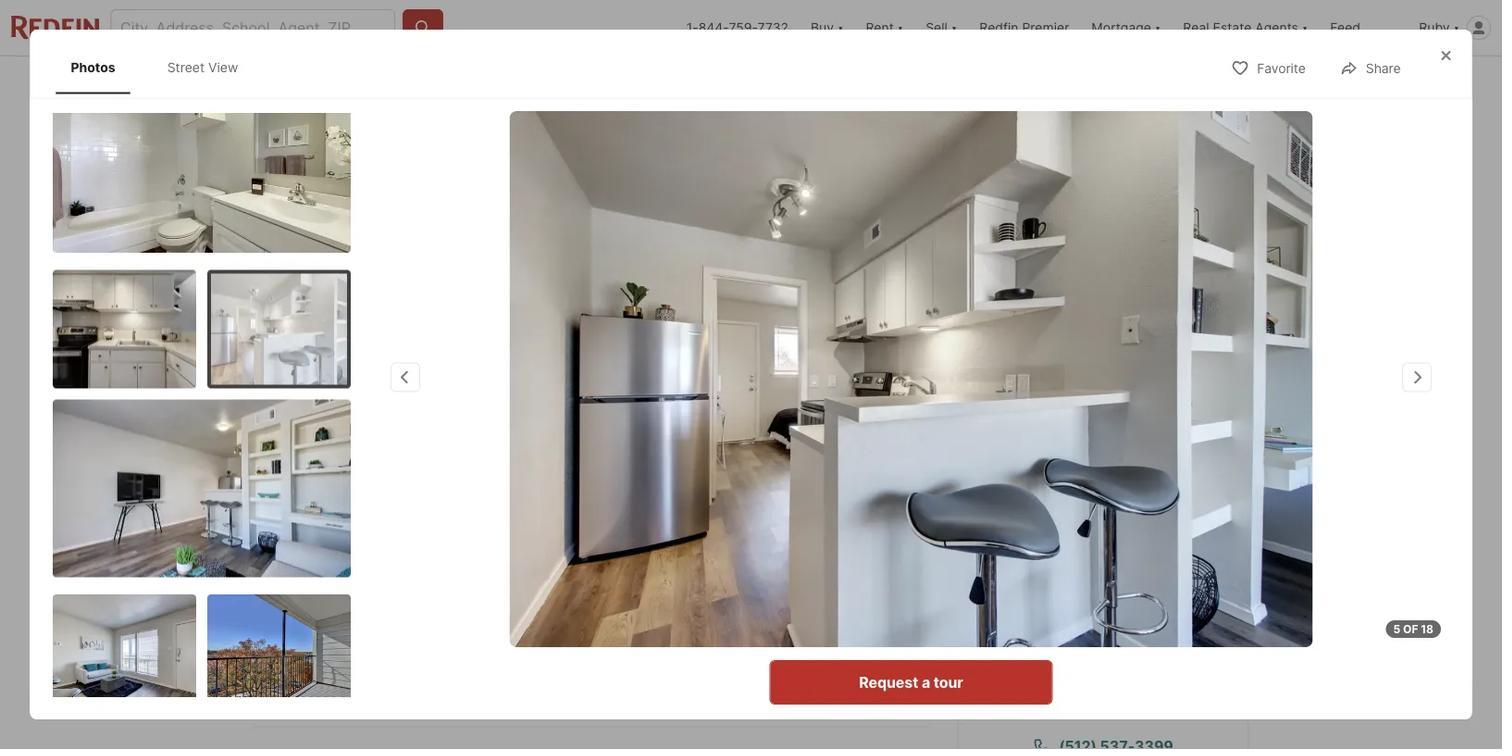 Task type: describe. For each thing, give the bounding box(es) containing it.
street view inside button
[[312, 441, 384, 457]]

0 vertical spatial 409
[[255, 507, 283, 525]]

favorite button
[[1216, 48, 1322, 86]]

18 inside button
[[1156, 441, 1170, 457]]

1-844-759-7732
[[687, 20, 789, 36]]

$1,325
[[255, 542, 326, 568]]

1 horizontal spatial unit
[[981, 566, 1018, 588]]

$1,325 /mo price
[[255, 542, 367, 589]]

5
[[1394, 622, 1401, 636]]

patio/balcony
[[312, 635, 384, 648]]

1 horizontal spatial tour
[[1126, 626, 1156, 644]]

0 horizontal spatial w
[[287, 507, 301, 525]]

1 tab from the left
[[255, 60, 402, 105]]

send a message
[[1045, 686, 1162, 704]]

3 tab from the left
[[529, 60, 655, 105]]

7732
[[758, 20, 789, 36]]

contact
[[981, 538, 1058, 561]]

a inside send a message button
[[1085, 686, 1094, 704]]

redfin
[[980, 20, 1019, 36]]

tour inside dialog
[[934, 673, 964, 691]]

request a tour button inside dialog
[[770, 660, 1053, 705]]

0 vertical spatial 409 w 38th st unit 206
[[255, 507, 421, 525]]

redfin premier button
[[969, 0, 1081, 56]]

a inside the request a tour dialog
[[922, 673, 931, 691]]

18 photos button
[[1114, 431, 1233, 468]]

18 inside the request a tour dialog
[[1421, 622, 1434, 636]]

sq
[[575, 571, 594, 589]]

420
[[575, 542, 618, 568]]

0 vertical spatial request a tour button
[[981, 613, 1226, 658]]

1 horizontal spatial request
[[1052, 626, 1111, 644]]

baths
[[491, 571, 531, 589]]

street inside button
[[312, 441, 350, 457]]

1 horizontal spatial 409
[[1058, 538, 1096, 561]]

street view button
[[270, 431, 400, 468]]

1 horizontal spatial 38th
[[1123, 538, 1167, 561]]

1 horizontal spatial st
[[1171, 538, 1190, 561]]

share button
[[1325, 48, 1417, 86]]

share
[[1366, 60, 1401, 76]]

view inside street view tab
[[208, 59, 238, 75]]

favorite
[[1258, 60, 1306, 76]]

ft
[[598, 571, 612, 589]]



Task type: locate. For each thing, give the bounding box(es) containing it.
1 vertical spatial request a tour
[[859, 673, 964, 691]]

18 photos
[[1156, 441, 1217, 457]]

street view tab
[[152, 44, 253, 90]]

unit down contact
[[981, 566, 1018, 588]]

0 vertical spatial street
[[167, 59, 205, 75]]

1 vertical spatial st
[[1171, 538, 1190, 561]]

1 vertical spatial 409 w 38th st unit 206
[[981, 538, 1190, 588]]

tab list
[[52, 41, 272, 94], [255, 56, 784, 105]]

38th
[[305, 507, 338, 525], [1123, 538, 1167, 561]]

feed
[[1331, 20, 1361, 36]]

0 horizontal spatial tour
[[934, 673, 964, 691]]

78705
[[504, 507, 548, 525]]

0 horizontal spatial 18
[[1156, 441, 1170, 457]]

409 w 38th st unit 206 image
[[510, 111, 1313, 647]]

premier
[[1023, 20, 1070, 36]]

view
[[208, 59, 238, 75], [353, 441, 384, 457]]

1 vertical spatial view
[[353, 441, 384, 457]]

18
[[1156, 441, 1170, 457], [1421, 622, 1434, 636]]

1-
[[687, 20, 699, 36]]

1 horizontal spatial 409 w 38th st unit 206
[[981, 538, 1190, 588]]

0 horizontal spatial 409
[[255, 507, 283, 525]]

1 vertical spatial 206
[[1022, 566, 1059, 588]]

price
[[255, 571, 290, 589]]

1 vertical spatial street
[[312, 441, 350, 457]]

1 horizontal spatial request a tour
[[1052, 626, 1156, 644]]

0 vertical spatial unit
[[362, 507, 390, 525]]

1 horizontal spatial street
[[312, 441, 350, 457]]

1 horizontal spatial view
[[353, 441, 384, 457]]

request a tour for the top request a tour button
[[1052, 626, 1156, 644]]

w up $1,325
[[287, 507, 301, 525]]

request
[[1052, 626, 1111, 644], [859, 673, 919, 691]]

1 horizontal spatial w
[[1100, 538, 1119, 561]]

18 left photos
[[1156, 441, 1170, 457]]

4 tab from the left
[[655, 60, 769, 105]]

request a tour dialog
[[30, 30, 1473, 719]]

w right contact
[[1100, 538, 1119, 561]]

City, Address, School, Agent, ZIP search field
[[110, 9, 395, 46]]

0 horizontal spatial unit
[[362, 507, 390, 525]]

0 vertical spatial 18
[[1156, 441, 1170, 457]]

/mo
[[326, 542, 367, 568]]

street view
[[167, 59, 238, 75], [312, 441, 384, 457]]

request a tour inside the request a tour dialog
[[859, 673, 964, 691]]

1 vertical spatial tour
[[934, 673, 964, 691]]

image image
[[52, 75, 350, 253], [255, 108, 950, 483], [958, 108, 1248, 292], [52, 270, 196, 389], [211, 274, 347, 385], [958, 299, 1248, 483], [52, 400, 350, 578], [52, 595, 196, 713], [207, 595, 350, 713]]

w
[[287, 507, 301, 525], [1100, 538, 1119, 561]]

0 horizontal spatial street
[[167, 59, 205, 75]]

a/c
[[266, 635, 286, 648]]

request a tour for request a tour button inside dialog
[[859, 673, 964, 691]]

tour
[[1126, 626, 1156, 644], [934, 673, 964, 691]]

a
[[1114, 626, 1123, 644], [922, 673, 931, 691], [1085, 686, 1094, 704]]

1 horizontal spatial 206
[[1022, 566, 1059, 588]]

request inside dialog
[[859, 673, 919, 691]]

2 tab from the left
[[402, 60, 529, 105]]

0 vertical spatial street view
[[167, 59, 238, 75]]

0 vertical spatial view
[[208, 59, 238, 75]]

message
[[1097, 686, 1162, 704]]

1 vertical spatial request a tour button
[[770, 660, 1053, 705]]

street view inside tab
[[167, 59, 238, 75]]

photos
[[1173, 441, 1217, 457]]

st
[[343, 507, 357, 525], [1171, 538, 1190, 561]]

0 horizontal spatial 38th
[[305, 507, 338, 525]]

409 w 38th st unit 206
[[255, 507, 421, 525], [981, 538, 1190, 588]]

1 vertical spatial 18
[[1421, 622, 1434, 636]]

request a tour
[[1052, 626, 1156, 644], [859, 673, 964, 691]]

send
[[1045, 686, 1082, 704]]

photos tab
[[56, 44, 130, 90]]

photos
[[71, 59, 115, 75]]

0 horizontal spatial 206
[[394, 507, 421, 525]]

0 vertical spatial w
[[287, 507, 301, 525]]

759-
[[729, 20, 758, 36]]

5 of 18
[[1394, 622, 1434, 636]]

0 horizontal spatial request a tour
[[859, 673, 964, 691]]

0 horizontal spatial view
[[208, 59, 238, 75]]

0 vertical spatial 206
[[394, 507, 421, 525]]

street
[[167, 59, 205, 75], [312, 441, 350, 457]]

18 right the of
[[1421, 622, 1434, 636]]

0 vertical spatial tour
[[1126, 626, 1156, 644]]

1 horizontal spatial 18
[[1421, 622, 1434, 636]]

0 horizontal spatial request
[[859, 673, 919, 691]]

unit
[[362, 507, 390, 525], [981, 566, 1018, 588]]

tab list containing photos
[[52, 41, 272, 94]]

unit up /mo
[[362, 507, 390, 525]]

1-844-759-7732 link
[[687, 20, 789, 36]]

1 vertical spatial 409
[[1058, 538, 1096, 561]]

0 horizontal spatial st
[[343, 507, 357, 525]]

0 vertical spatial 38th
[[305, 507, 338, 525]]

206
[[394, 507, 421, 525], [1022, 566, 1059, 588]]

send a message button
[[981, 673, 1226, 717]]

street inside tab
[[167, 59, 205, 75]]

1 horizontal spatial street view
[[312, 441, 384, 457]]

0 horizontal spatial a
[[922, 673, 931, 691]]

feed button
[[1320, 0, 1409, 56]]

420 sq ft
[[575, 542, 618, 589]]

tab list inside the request a tour dialog
[[52, 41, 272, 94]]

1 vertical spatial w
[[1100, 538, 1119, 561]]

0 vertical spatial request a tour
[[1052, 626, 1156, 644]]

844-
[[699, 20, 729, 36]]

request a tour button
[[981, 613, 1226, 658], [770, 660, 1053, 705]]

1 vertical spatial request
[[859, 673, 919, 691]]

1 vertical spatial unit
[[981, 566, 1018, 588]]

of
[[1404, 622, 1419, 636]]

tab
[[255, 60, 402, 105], [402, 60, 529, 105], [529, 60, 655, 105], [655, 60, 769, 105]]

1 horizontal spatial a
[[1085, 686, 1094, 704]]

map entry image
[[836, 506, 928, 599]]

0 horizontal spatial street view
[[167, 59, 238, 75]]

2 horizontal spatial a
[[1114, 626, 1123, 644]]

1 vertical spatial 38th
[[1123, 538, 1167, 561]]

0 horizontal spatial 409 w 38th st unit 206
[[255, 507, 421, 525]]

submit search image
[[414, 19, 432, 37]]

0 vertical spatial st
[[343, 507, 357, 525]]

1 vertical spatial street view
[[312, 441, 384, 457]]

409
[[255, 507, 283, 525], [1058, 538, 1096, 561]]

redfin premier
[[980, 20, 1070, 36]]

0 vertical spatial request
[[1052, 626, 1111, 644]]

view inside street view button
[[353, 441, 384, 457]]



Task type: vqa. For each thing, say whether or not it's contained in the screenshot.
the 18 photos
yes



